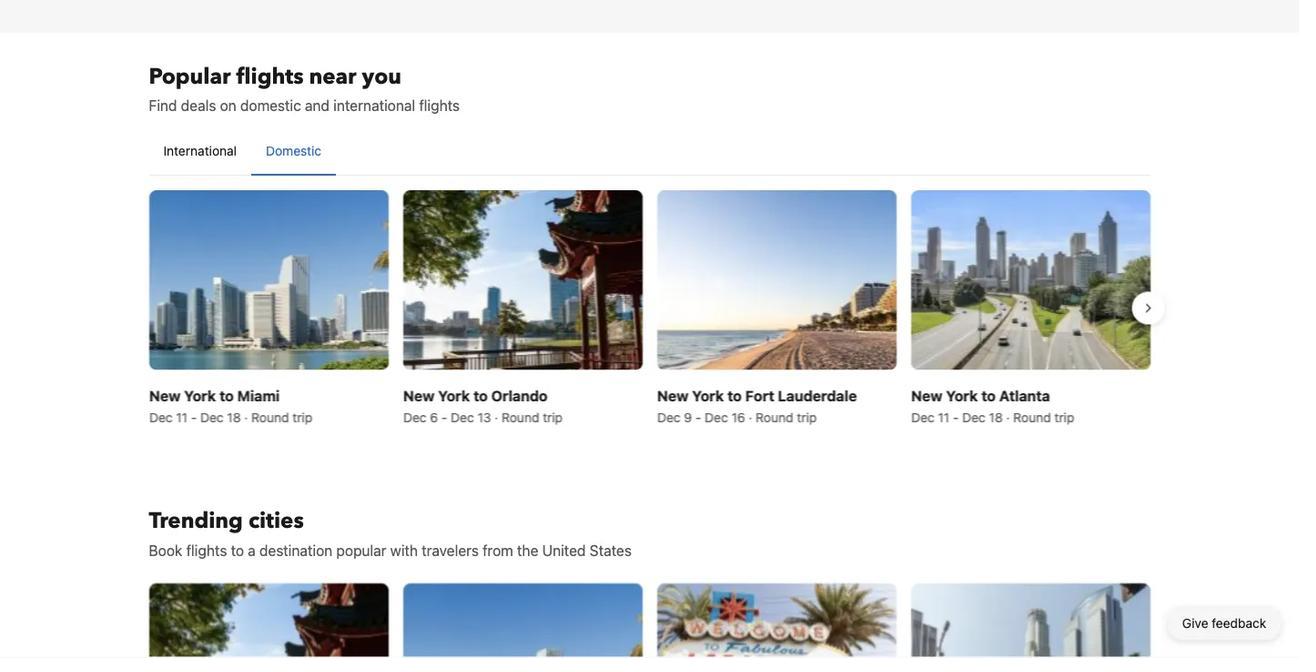 Task type: locate. For each thing, give the bounding box(es) containing it.
round
[[251, 410, 289, 425], [501, 410, 539, 425], [756, 410, 793, 425], [1013, 410, 1051, 425]]

york left miami
[[184, 387, 216, 404]]

trip inside new york to atlanta dec 11 - dec 18 · round trip
[[1054, 410, 1074, 425]]

1 horizontal spatial flights
[[236, 61, 304, 92]]

new inside new york to miami dec 11 - dec 18 · round trip
[[149, 387, 180, 404]]

2 18 from the left
[[989, 410, 1003, 425]]

new york to orlando dec 6 - dec 13 · round trip
[[403, 387, 562, 425]]

1 round from the left
[[251, 410, 289, 425]]

· inside new york to atlanta dec 11 - dec 18 · round trip
[[1006, 410, 1010, 425]]

18 inside new york to miami dec 11 - dec 18 · round trip
[[227, 410, 240, 425]]

3 new from the left
[[657, 387, 688, 404]]

·
[[244, 410, 248, 425], [494, 410, 498, 425], [748, 410, 752, 425], [1006, 410, 1010, 425]]

give feedback button
[[1168, 607, 1281, 640]]

16
[[731, 410, 745, 425]]

domestic button
[[251, 127, 336, 175]]

2 trip from the left
[[542, 410, 562, 425]]

9
[[684, 410, 692, 425]]

11 inside new york to atlanta dec 11 - dec 18 · round trip
[[938, 410, 949, 425]]

2 · from the left
[[494, 410, 498, 425]]

round inside new york to miami dec 11 - dec 18 · round trip
[[251, 410, 289, 425]]

trending cities book flights to a destination popular with travelers from the united states
[[149, 506, 632, 559]]

18 for miami
[[227, 410, 240, 425]]

new inside the new york to fort lauderdale dec 9 - dec 16 · round trip
[[657, 387, 688, 404]]

destination
[[259, 542, 333, 559]]

to up 13 on the bottom
[[473, 387, 488, 404]]

1 18 from the left
[[227, 410, 240, 425]]

give
[[1183, 616, 1209, 631]]

1 horizontal spatial 11
[[938, 410, 949, 425]]

2 horizontal spatial flights
[[419, 97, 460, 114]]

new york to atlanta dec 11 - dec 18 · round trip
[[911, 387, 1074, 425]]

18 down miami
[[227, 410, 240, 425]]

round inside the new york to fort lauderdale dec 9 - dec 16 · round trip
[[756, 410, 793, 425]]

3 york from the left
[[692, 387, 724, 404]]

york inside new york to atlanta dec 11 - dec 18 · round trip
[[946, 387, 978, 404]]

1 trip from the left
[[292, 410, 312, 425]]

to left a
[[231, 542, 244, 559]]

6 dec from the left
[[705, 410, 728, 425]]

trip
[[292, 410, 312, 425], [542, 410, 562, 425], [797, 410, 817, 425], [1054, 410, 1074, 425]]

18
[[227, 410, 240, 425], [989, 410, 1003, 425]]

to for fort
[[727, 387, 742, 404]]

to left atlanta
[[981, 387, 996, 404]]

atlanta
[[999, 387, 1050, 404]]

to inside new york to atlanta dec 11 - dec 18 · round trip
[[981, 387, 996, 404]]

book
[[149, 542, 182, 559]]

new for new york to miami
[[149, 387, 180, 404]]

· inside new york to miami dec 11 - dec 18 · round trip
[[244, 410, 248, 425]]

- inside new york to atlanta dec 11 - dec 18 · round trip
[[953, 410, 959, 425]]

1 11 from the left
[[176, 410, 187, 425]]

round for new york to miami
[[251, 410, 289, 425]]

4 - from the left
[[953, 410, 959, 425]]

· right 13 on the bottom
[[494, 410, 498, 425]]

4 new from the left
[[911, 387, 942, 404]]

1 new from the left
[[149, 387, 180, 404]]

to
[[219, 387, 233, 404], [473, 387, 488, 404], [727, 387, 742, 404], [981, 387, 996, 404], [231, 542, 244, 559]]

york for atlanta
[[946, 387, 978, 404]]

york inside new york to orlando dec 6 - dec 13 · round trip
[[438, 387, 470, 404]]

2 york from the left
[[438, 387, 470, 404]]

international button
[[149, 127, 251, 175]]

to left miami
[[219, 387, 233, 404]]

flights inside trending cities book flights to a destination popular with travelers from the united states
[[186, 542, 227, 559]]

11
[[176, 410, 187, 425], [938, 410, 949, 425]]

2 - from the left
[[441, 410, 447, 425]]

4 dec from the left
[[450, 410, 474, 425]]

to inside new york to miami dec 11 - dec 18 · round trip
[[219, 387, 233, 404]]

2 11 from the left
[[938, 410, 949, 425]]

6
[[430, 410, 438, 425]]

4 · from the left
[[1006, 410, 1010, 425]]

1 · from the left
[[244, 410, 248, 425]]

lauderdale
[[778, 387, 857, 404]]

· down miami
[[244, 410, 248, 425]]

new inside new york to orlando dec 6 - dec 13 · round trip
[[403, 387, 434, 404]]

flights right international
[[419, 97, 460, 114]]

· for new york to orlando
[[494, 410, 498, 425]]

dec
[[149, 410, 172, 425], [200, 410, 223, 425], [403, 410, 426, 425], [450, 410, 474, 425], [657, 410, 680, 425], [705, 410, 728, 425], [911, 410, 934, 425], [962, 410, 985, 425]]

0 horizontal spatial 18
[[227, 410, 240, 425]]

trip inside new york to miami dec 11 - dec 18 · round trip
[[292, 410, 312, 425]]

the
[[517, 542, 539, 559]]

- inside new york to miami dec 11 - dec 18 · round trip
[[191, 410, 196, 425]]

you
[[362, 61, 402, 92]]

1 - from the left
[[191, 410, 196, 425]]

0 vertical spatial flights
[[236, 61, 304, 92]]

new for new york to atlanta
[[911, 387, 942, 404]]

york inside the new york to fort lauderdale dec 9 - dec 16 · round trip
[[692, 387, 724, 404]]

york left atlanta
[[946, 387, 978, 404]]

round inside new york to atlanta dec 11 - dec 18 · round trip
[[1013, 410, 1051, 425]]

18 inside new york to atlanta dec 11 - dec 18 · round trip
[[989, 410, 1003, 425]]

3 - from the left
[[695, 410, 701, 425]]

round down atlanta
[[1013, 410, 1051, 425]]

2 round from the left
[[501, 410, 539, 425]]

to inside new york to orlando dec 6 - dec 13 · round trip
[[473, 387, 488, 404]]

3 round from the left
[[756, 410, 793, 425]]

3 trip from the left
[[797, 410, 817, 425]]

region
[[134, 183, 1165, 434]]

3 · from the left
[[748, 410, 752, 425]]

to up 16
[[727, 387, 742, 404]]

· inside new york to orlando dec 6 - dec 13 · round trip
[[494, 410, 498, 425]]

4 trip from the left
[[1054, 410, 1074, 425]]

1 vertical spatial flights
[[419, 97, 460, 114]]

new york to fort lauderdale dec 9 - dec 16 · round trip
[[657, 387, 857, 425]]

new
[[149, 387, 180, 404], [403, 387, 434, 404], [657, 387, 688, 404], [911, 387, 942, 404]]

round for new york to orlando
[[501, 410, 539, 425]]

- inside new york to orlando dec 6 - dec 13 · round trip
[[441, 410, 447, 425]]

1 york from the left
[[184, 387, 216, 404]]

· inside the new york to fort lauderdale dec 9 - dec 16 · round trip
[[748, 410, 752, 425]]

round for new york to atlanta
[[1013, 410, 1051, 425]]

to for orlando
[[473, 387, 488, 404]]

2 new from the left
[[403, 387, 434, 404]]

11 inside new york to miami dec 11 - dec 18 · round trip
[[176, 410, 187, 425]]

· right 16
[[748, 410, 752, 425]]

flights down trending
[[186, 542, 227, 559]]

1 horizontal spatial 18
[[989, 410, 1003, 425]]

popular flights near you find deals on domestic and international flights
[[149, 61, 460, 114]]

round down "fort" on the right of page
[[756, 410, 793, 425]]

4 round from the left
[[1013, 410, 1051, 425]]

- for new york to miami
[[191, 410, 196, 425]]

tab list
[[149, 127, 1151, 177]]

and
[[305, 97, 330, 114]]

york left the orlando
[[438, 387, 470, 404]]

trip inside new york to orlando dec 6 - dec 13 · round trip
[[542, 410, 562, 425]]

flights
[[236, 61, 304, 92], [419, 97, 460, 114], [186, 542, 227, 559]]

-
[[191, 410, 196, 425], [441, 410, 447, 425], [695, 410, 701, 425], [953, 410, 959, 425]]

york left "fort" on the right of page
[[692, 387, 724, 404]]

round inside new york to orlando dec 6 - dec 13 · round trip
[[501, 410, 539, 425]]

flights up domestic
[[236, 61, 304, 92]]

round down miami
[[251, 410, 289, 425]]

· for new york to miami
[[244, 410, 248, 425]]

2 dec from the left
[[200, 410, 223, 425]]

to inside the new york to fort lauderdale dec 9 - dec 16 · round trip
[[727, 387, 742, 404]]

popular
[[149, 61, 231, 92]]

travelers
[[422, 542, 479, 559]]

new york to orlando image
[[403, 190, 642, 370]]

york
[[184, 387, 216, 404], [438, 387, 470, 404], [692, 387, 724, 404], [946, 387, 978, 404]]

4 york from the left
[[946, 387, 978, 404]]

0 horizontal spatial 11
[[176, 410, 187, 425]]

york inside new york to miami dec 11 - dec 18 · round trip
[[184, 387, 216, 404]]

round down the orlando
[[501, 410, 539, 425]]

york for miami
[[184, 387, 216, 404]]

york for fort
[[692, 387, 724, 404]]

13
[[477, 410, 491, 425]]

0 horizontal spatial flights
[[186, 542, 227, 559]]

international
[[163, 143, 237, 158]]

to for atlanta
[[981, 387, 996, 404]]

2 vertical spatial flights
[[186, 542, 227, 559]]

deals
[[181, 97, 216, 114]]

new inside new york to atlanta dec 11 - dec 18 · round trip
[[911, 387, 942, 404]]

· down atlanta
[[1006, 410, 1010, 425]]

18 down atlanta
[[989, 410, 1003, 425]]

tab list containing international
[[149, 127, 1151, 177]]

new york to fort lauderdale image
[[657, 190, 897, 370]]



Task type: describe. For each thing, give the bounding box(es) containing it.
18 for atlanta
[[989, 410, 1003, 425]]

to for miami
[[219, 387, 233, 404]]

region containing new york to miami
[[134, 183, 1165, 434]]

- for new york to atlanta
[[953, 410, 959, 425]]

a
[[248, 542, 256, 559]]

feedback
[[1212, 616, 1267, 631]]

york for orlando
[[438, 387, 470, 404]]

domestic
[[266, 143, 322, 158]]

11 for new york to atlanta
[[938, 410, 949, 425]]

states
[[590, 542, 632, 559]]

7 dec from the left
[[911, 410, 934, 425]]

new york to miami image
[[149, 190, 388, 370]]

from
[[483, 542, 513, 559]]

8 dec from the left
[[962, 410, 985, 425]]

with
[[390, 542, 418, 559]]

trip for new york to atlanta
[[1054, 410, 1074, 425]]

3 dec from the left
[[403, 410, 426, 425]]

trip inside the new york to fort lauderdale dec 9 - dec 16 · round trip
[[797, 410, 817, 425]]

trip for new york to orlando
[[542, 410, 562, 425]]

trip for new york to miami
[[292, 410, 312, 425]]

cities
[[249, 506, 304, 536]]

fort
[[745, 387, 774, 404]]

on
[[220, 97, 237, 114]]

domestic
[[240, 97, 301, 114]]

miami
[[237, 387, 279, 404]]

united
[[542, 542, 586, 559]]

new york to atlanta image
[[911, 190, 1151, 370]]

new york to miami dec 11 - dec 18 · round trip
[[149, 387, 312, 425]]

- inside the new york to fort lauderdale dec 9 - dec 16 · round trip
[[695, 410, 701, 425]]

11 for new york to miami
[[176, 410, 187, 425]]

popular
[[336, 542, 387, 559]]

5 dec from the left
[[657, 410, 680, 425]]

orlando
[[491, 387, 547, 404]]

to inside trending cities book flights to a destination popular with travelers from the united states
[[231, 542, 244, 559]]

· for new york to atlanta
[[1006, 410, 1010, 425]]

give feedback
[[1183, 616, 1267, 631]]

1 dec from the left
[[149, 410, 172, 425]]

near
[[309, 61, 357, 92]]

trending
[[149, 506, 243, 536]]

find
[[149, 97, 177, 114]]

new for new york to orlando
[[403, 387, 434, 404]]

international
[[333, 97, 415, 114]]

- for new york to orlando
[[441, 410, 447, 425]]

new for new york to fort lauderdale
[[657, 387, 688, 404]]



Task type: vqa. For each thing, say whether or not it's contained in the screenshot.


